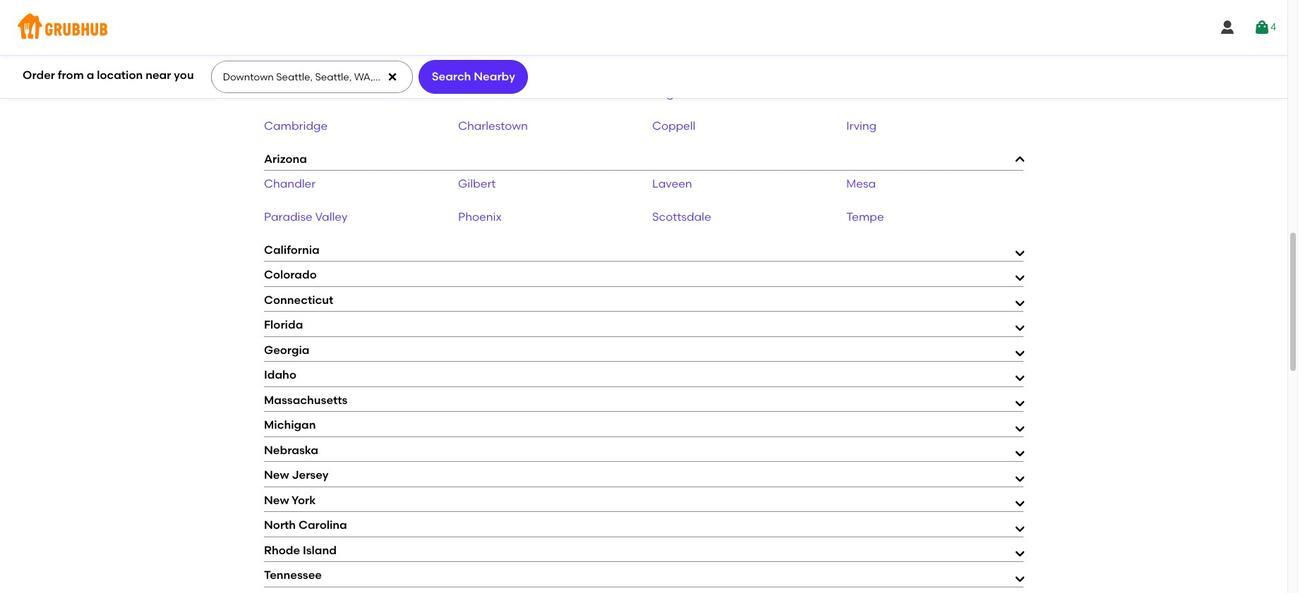 Task type: describe. For each thing, give the bounding box(es) containing it.
boston link
[[458, 87, 496, 100]]

you
[[174, 68, 194, 82]]

valley
[[315, 210, 348, 224]]

1 horizontal spatial svg image
[[1219, 19, 1236, 36]]

gilbert link
[[458, 178, 496, 191]]

california
[[264, 243, 320, 257]]

connecticut
[[264, 293, 333, 307]]

cambridge link
[[264, 120, 328, 133]]

rhode
[[264, 544, 300, 558]]

new jersey
[[264, 469, 329, 482]]

tennessee
[[264, 569, 322, 583]]

florida
[[264, 319, 303, 332]]

houston
[[264, 54, 310, 67]]

a
[[87, 68, 94, 82]]

carolina
[[299, 519, 347, 533]]

brookline link
[[846, 87, 897, 100]]

allston
[[264, 87, 301, 100]]

boston
[[458, 87, 496, 100]]

search nearby
[[432, 70, 515, 83]]

charlestown link
[[458, 120, 528, 133]]

bellaire link
[[652, 54, 693, 67]]

search
[[432, 70, 471, 83]]

coppell link
[[652, 120, 696, 133]]

tempe link
[[846, 210, 884, 224]]

dallas
[[458, 54, 492, 67]]

north
[[264, 519, 296, 533]]

north carolina
[[264, 519, 347, 533]]

scottsdale
[[652, 210, 711, 224]]

order
[[23, 68, 55, 82]]

paradise valley
[[264, 210, 348, 224]]

houston link
[[264, 54, 310, 67]]

chandler
[[264, 178, 316, 191]]

main navigation navigation
[[0, 0, 1288, 55]]

georgia
[[264, 344, 310, 357]]

new for new york
[[264, 494, 289, 508]]

cambridge
[[264, 120, 328, 133]]

phoenix link
[[458, 210, 502, 224]]

nearby
[[474, 70, 515, 83]]

irving
[[846, 120, 877, 133]]

tempe
[[846, 210, 884, 224]]

island
[[303, 544, 337, 558]]

brookline
[[846, 87, 897, 100]]

brighton
[[652, 87, 699, 100]]

chandler link
[[264, 178, 316, 191]]

massachusetts
[[264, 394, 348, 407]]



Task type: locate. For each thing, give the bounding box(es) containing it.
nebraska
[[264, 444, 318, 457]]

arizona
[[264, 152, 307, 166]]

4
[[1271, 21, 1276, 33]]

colorado
[[264, 268, 317, 282]]

carrollton
[[846, 54, 902, 67]]

1 tab from the top
[[264, 28, 1024, 48]]

from
[[58, 68, 84, 82]]

brighton link
[[652, 87, 699, 100]]

2 new from the top
[[264, 494, 289, 508]]

scottsdale link
[[652, 210, 711, 224]]

bellaire
[[652, 54, 693, 67]]

0 vertical spatial new
[[264, 469, 289, 482]]

new up new york
[[264, 469, 289, 482]]

gilbert
[[458, 178, 496, 191]]

idaho
[[264, 369, 296, 382]]

rhode island
[[264, 544, 337, 558]]

Search Address search field
[[211, 61, 412, 92]]

search nearby button
[[419, 60, 528, 94]]

coppell
[[652, 120, 696, 133]]

2 tab from the top
[[264, 594, 1024, 594]]

york
[[292, 494, 316, 508]]

0 horizontal spatial svg image
[[387, 71, 398, 83]]

new
[[264, 469, 289, 482], [264, 494, 289, 508]]

4 button
[[1254, 15, 1276, 40]]

order from a location near you
[[23, 68, 194, 82]]

carrollton link
[[846, 54, 902, 67]]

2 horizontal spatial svg image
[[1254, 19, 1271, 36]]

charlestown
[[458, 120, 528, 133]]

irving link
[[846, 120, 877, 133]]

new for new jersey
[[264, 469, 289, 482]]

phoenix
[[458, 210, 502, 224]]

paradise
[[264, 210, 313, 224]]

laveen
[[652, 178, 692, 191]]

near
[[146, 68, 171, 82]]

allston link
[[264, 87, 301, 100]]

new york
[[264, 494, 316, 508]]

1 vertical spatial tab
[[264, 594, 1024, 594]]

dallas link
[[458, 54, 492, 67]]

paradise valley link
[[264, 210, 348, 224]]

michigan
[[264, 419, 316, 432]]

svg image
[[1219, 19, 1236, 36], [1254, 19, 1271, 36], [387, 71, 398, 83]]

1 new from the top
[[264, 469, 289, 482]]

mesa
[[846, 178, 876, 191]]

tab
[[264, 28, 1024, 48], [264, 594, 1024, 594]]

location
[[97, 68, 143, 82]]

svg image inside the 4 button
[[1254, 19, 1271, 36]]

0 vertical spatial tab
[[264, 28, 1024, 48]]

jersey
[[292, 469, 329, 482]]

1 vertical spatial new
[[264, 494, 289, 508]]

new up north
[[264, 494, 289, 508]]

laveen link
[[652, 178, 692, 191]]

mesa link
[[846, 178, 876, 191]]



Task type: vqa. For each thing, say whether or not it's contained in the screenshot.
'MILK' inside the CHOCOLATE GANACHE · ALMOND CASHEW MILK · HONEY STRAWBERRIES · SWEET CREAM · BANANAS
no



